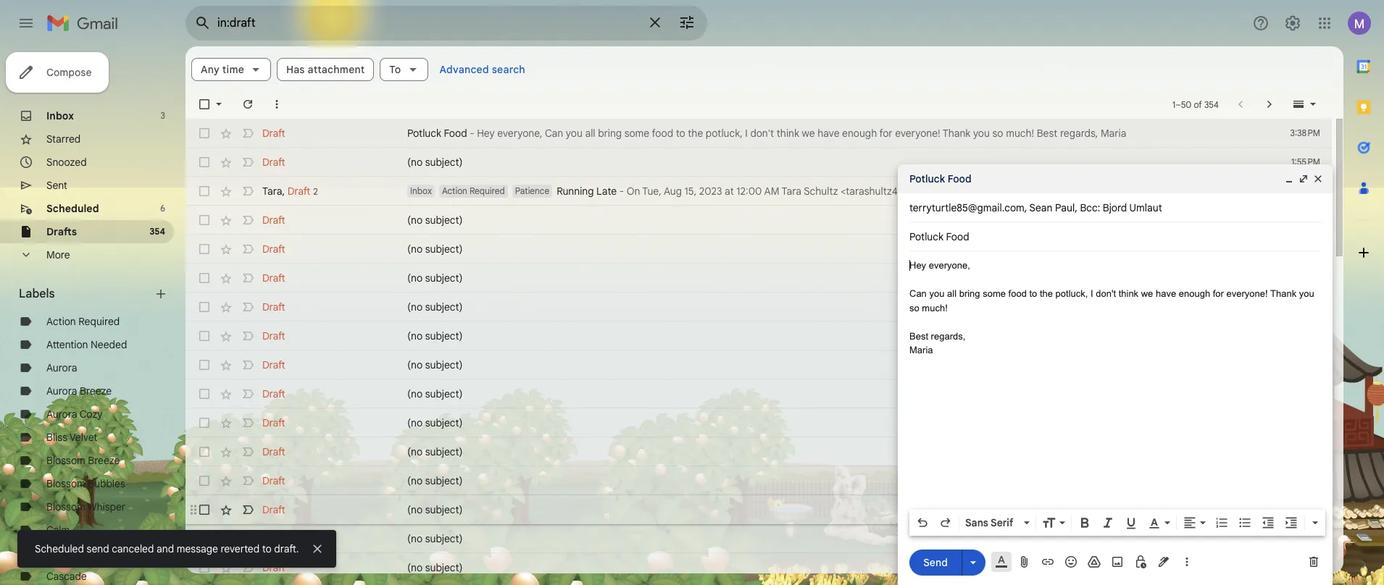 Task type: describe. For each thing, give the bounding box(es) containing it.
- for on
[[620, 185, 624, 198]]

3 > from the left
[[1058, 185, 1063, 198]]

0 horizontal spatial i
[[746, 127, 748, 140]]

sans
[[966, 517, 989, 530]]

Search mail text field
[[218, 16, 638, 30]]

2023
[[700, 185, 722, 198]]

any time button
[[191, 58, 271, 81]]

3
[[161, 110, 165, 121]]

toggle confidential mode image
[[1134, 555, 1148, 570]]

calm
[[46, 524, 70, 537]]

sep 14 for 13th (no subject) link from the top
[[1295, 534, 1321, 545]]

action inside labels "navigation"
[[46, 315, 76, 328]]

minimize image
[[1284, 173, 1296, 185]]

5 row from the top
[[186, 235, 1333, 264]]

0 vertical spatial everyone,
[[498, 127, 543, 140]]

sep 14 for tenth (no subject) link from the bottom
[[1295, 302, 1321, 312]]

Message Body text field
[[910, 259, 1322, 506]]

settings image
[[1285, 15, 1302, 32]]

everyone! inside can you all bring some food to the potluck, i don't think we have enough for everyone! thank you so much!
[[1227, 289, 1269, 299]]

calm link
[[46, 524, 70, 537]]

1:55 pm
[[1292, 157, 1321, 167]]

cell for ninth (no subject) link
[[1280, 416, 1333, 431]]

bold ‪(⌘b)‬ image
[[1078, 516, 1093, 531]]

schultz
[[804, 185, 839, 198]]

send
[[87, 543, 109, 556]]

subject) for seventh (no subject) link from the top of the page
[[425, 359, 463, 372]]

cell for seventh (no subject) link from the bottom
[[1280, 387, 1333, 402]]

underline ‪(⌘u)‬ image
[[1125, 517, 1139, 531]]

can you all bring some food to the potluck, i don't think we have enough for everyone! thank you so much!
[[910, 289, 1315, 314]]

attach files image
[[1018, 555, 1032, 570]]

am
[[765, 185, 780, 198]]

running late - on tue, aug 15, 2023 at 12:00 am tara schultz <tarashultz49@gmail.com> wrote: > > hi maria, > > wanted to let you know that i am running late! i'll be there soo
[[557, 185, 1357, 198]]

main menu image
[[17, 15, 35, 32]]

you up the running
[[566, 127, 583, 140]]

0 vertical spatial have
[[818, 127, 840, 140]]

sean
[[1030, 202, 1053, 215]]

3:38 pm
[[1291, 128, 1321, 138]]

subject) for seventh (no subject) link from the bottom
[[425, 388, 463, 401]]

for inside main content
[[880, 127, 893, 140]]

soo
[[1340, 185, 1357, 198]]

16 row from the top
[[186, 554, 1333, 583]]

terryturtle85@gmail.com , sean paul , bcc: bjord umlaut
[[910, 202, 1163, 215]]

redo ‪(⌘y)‬ image
[[939, 516, 953, 531]]

scheduled link
[[46, 202, 99, 215]]

velvet
[[70, 431, 97, 444]]

Subject field
[[910, 230, 1322, 244]]

indent more ‪(⌘])‬ image
[[1285, 516, 1299, 531]]

aurora for aurora cozy
[[46, 408, 77, 421]]

compose button
[[6, 52, 109, 93]]

bjord
[[1103, 202, 1128, 215]]

1 (no subject) from the top
[[407, 156, 463, 169]]

bliss velvet
[[46, 431, 97, 444]]

let
[[1123, 185, 1134, 198]]

maria inside main content
[[1101, 127, 1127, 140]]

breeze for blossom breeze
[[88, 455, 120, 468]]

attention
[[46, 339, 88, 352]]

you up wrote:
[[974, 127, 990, 140]]

best inside best regards, maria
[[910, 331, 929, 342]]

labels
[[19, 287, 55, 302]]

regards, inside best regards, maria
[[931, 331, 966, 342]]

<tarashultz49@gmail.com>
[[841, 185, 966, 198]]

0 horizontal spatial bring
[[598, 127, 622, 140]]

hey inside main content
[[477, 127, 495, 140]]

has attachment
[[286, 63, 365, 76]]

subject) for 4th (no subject) link from the bottom
[[425, 475, 463, 488]]

have inside can you all bring some food to the potluck, i don't think we have enough for everyone! thank you so much!
[[1156, 289, 1177, 299]]

14 (no subject) from the top
[[407, 562, 463, 575]]

potluck food - hey everyone, can you all bring some food to the potluck, i don't think we have enough for everyone! thank you so much! best regards, maria
[[407, 127, 1127, 140]]

(no for seventh (no subject) link from the top of the page
[[407, 359, 423, 372]]

2 (no subject) link from the top
[[407, 213, 1253, 228]]

3 (no subject) from the top
[[407, 243, 463, 256]]

10 (no subject) from the top
[[407, 446, 463, 459]]

, for tara
[[282, 185, 285, 198]]

breeze for aurora breeze
[[80, 385, 112, 398]]

car rental
[[46, 547, 94, 560]]

subject) for third (no subject) link from the bottom
[[425, 504, 463, 517]]

has attachment button
[[277, 58, 374, 81]]

food for potluck food
[[948, 173, 972, 186]]

there
[[1313, 185, 1337, 198]]

think inside main content
[[777, 127, 800, 140]]

1 (no subject) link from the top
[[407, 155, 1253, 170]]

4 > from the left
[[1066, 185, 1071, 198]]

potluck food
[[910, 173, 972, 186]]

bcc:
[[1081, 202, 1101, 215]]

regards, inside main content
[[1061, 127, 1099, 140]]

umlaut
[[1130, 202, 1163, 215]]

more button
[[0, 244, 174, 267]]

(no for sixth (no subject) link from the top
[[407, 330, 423, 343]]

for inside can you all bring some food to the potluck, i don't think we have enough for everyone! thank you so much!
[[1214, 289, 1225, 299]]

11 (no subject) link from the top
[[407, 474, 1253, 489]]

- for hey
[[470, 127, 475, 140]]

1 vertical spatial i
[[1204, 185, 1207, 198]]

can inside can you all bring some food to the potluck, i don't think we have enough for everyone! thank you so much!
[[910, 289, 927, 299]]

1 horizontal spatial tara
[[782, 185, 802, 198]]

cascade link
[[46, 571, 87, 584]]

enough inside can you all bring some food to the potluck, i don't think we have enough for everyone! thank you so much!
[[1179, 289, 1211, 299]]

sent link
[[46, 179, 67, 192]]

inbox inside main content
[[410, 186, 432, 196]]

thank inside main content
[[943, 127, 971, 140]]

i'll
[[1286, 185, 1296, 198]]

5 sep 14 from the top
[[1295, 563, 1321, 574]]

discard draft ‪(⌘⇧d)‬ image
[[1307, 555, 1322, 570]]

wanted
[[1073, 185, 1108, 198]]

potluck, inside can you all bring some food to the potluck, i don't think we have enough for everyone! thank you so much!
[[1056, 289, 1089, 299]]

50
[[1182, 99, 1192, 110]]

advanced search button
[[434, 57, 531, 83]]

(no for tenth (no subject) link from the bottom
[[407, 301, 423, 314]]

bulleted list ‪(⌘⇧8)‬ image
[[1238, 516, 1253, 531]]

terryturtle85@gmail.com
[[910, 202, 1025, 215]]

0 vertical spatial food
[[652, 127, 674, 140]]

all inside can you all bring some food to the potluck, i don't think we have enough for everyone! thank you so much!
[[948, 289, 957, 299]]

1 50 of 354
[[1173, 99, 1220, 110]]

send
[[924, 556, 948, 570]]

am
[[1209, 185, 1224, 198]]

14 for 13th (no subject) link from the bottom of the page
[[1313, 215, 1321, 225]]

we inside main content
[[802, 127, 815, 140]]

bliss
[[46, 431, 67, 444]]

you down hey everyone,
[[930, 289, 945, 299]]

indent less ‪(⌘[)‬ image
[[1262, 516, 1276, 531]]

potluck, inside main content
[[706, 127, 743, 140]]

maria inside best regards, maria
[[910, 345, 934, 356]]

late
[[597, 185, 617, 198]]

9 row from the top
[[186, 351, 1333, 380]]

insert emoji ‪(⌘⇧2)‬ image
[[1064, 555, 1079, 570]]

0 horizontal spatial all
[[585, 127, 596, 140]]

14 for tenth (no subject) link from the bottom
[[1313, 302, 1321, 312]]

more
[[46, 249, 70, 262]]

(no for 13th (no subject) link from the bottom of the page
[[407, 214, 423, 227]]

action required inside main content
[[442, 186, 505, 196]]

to inside alert
[[262, 543, 272, 556]]

cascade
[[46, 571, 87, 584]]

hey inside message body text field
[[910, 260, 927, 271]]

sans serif option
[[963, 516, 1022, 531]]

time
[[222, 63, 244, 76]]

(no for 13th (no subject) link from the top
[[407, 533, 423, 546]]

bubbles
[[88, 478, 125, 491]]

hi
[[1015, 185, 1024, 198]]

patience
[[515, 186, 550, 196]]

subject) for ninth (no subject) link
[[425, 417, 463, 430]]

close image
[[1313, 173, 1325, 185]]

blossom whisper
[[46, 501, 126, 514]]

don't inside can you all bring some food to the potluck, i don't think we have enough for everyone! thank you so much!
[[1096, 289, 1117, 299]]

1
[[1173, 99, 1176, 110]]

4 (no subject) from the top
[[407, 272, 463, 285]]

10 row from the top
[[186, 380, 1333, 409]]

7 (no subject) link from the top
[[407, 358, 1253, 373]]

5 (no subject) link from the top
[[407, 300, 1253, 315]]

bring inside can you all bring some food to the potluck, i don't think we have enough for everyone! thank you so much!
[[960, 289, 981, 299]]

any
[[201, 63, 220, 76]]

sep for 3rd (no subject) link from the top
[[1295, 244, 1311, 254]]

more options image
[[1183, 555, 1192, 570]]

2 (no subject) from the top
[[407, 214, 463, 227]]

thu, sep 14, 2023, 2:35 pm element
[[1295, 300, 1321, 315]]

blossom for blossom breeze
[[46, 455, 85, 468]]

scheduled send canceled and message reverted to draft. alert
[[17, 33, 1362, 568]]

required inside labels "navigation"
[[79, 315, 120, 328]]

12:00
[[737, 185, 762, 198]]

sent
[[46, 179, 67, 192]]

best regards, maria
[[910, 331, 966, 356]]

italic ‪(⌘i)‬ image
[[1101, 516, 1116, 531]]

action required inside labels "navigation"
[[46, 315, 120, 328]]

thank inside can you all bring some food to the potluck, i don't think we have enough for everyone! thank you so much!
[[1271, 289, 1297, 299]]

clear search image
[[641, 8, 670, 37]]

14 for 3rd (no subject) link from the top
[[1313, 244, 1321, 254]]

reverted
[[221, 543, 260, 556]]

13 (no subject) link from the top
[[407, 532, 1253, 547]]

inbox link
[[46, 109, 74, 123]]

whisper
[[88, 501, 126, 514]]

not important switch
[[241, 532, 255, 547]]

potluck for potluck food - hey everyone, can you all bring some food to the potluck, i don't think we have enough for everyone! thank you so much! best regards, maria
[[407, 127, 441, 140]]

1 row from the top
[[186, 119, 1333, 148]]

think inside can you all bring some food to the potluck, i don't think we have enough for everyone! thank you so much!
[[1119, 289, 1139, 299]]

(no for 3rd (no subject) link from the top
[[407, 243, 423, 256]]

0 horizontal spatial everyone!
[[896, 127, 941, 140]]

13 row from the top
[[186, 467, 1333, 496]]

(no for 10th (no subject) link from the top of the page
[[407, 446, 423, 459]]

subject) for sixth (no subject) link from the top
[[425, 330, 463, 343]]

support image
[[1253, 15, 1270, 32]]

cozy
[[80, 408, 103, 421]]

main content containing any time
[[186, 46, 1357, 586]]

insert photo image
[[1111, 555, 1125, 570]]

search mail image
[[190, 10, 216, 36]]

so inside main content
[[993, 127, 1004, 140]]

draft.
[[274, 543, 299, 556]]

(no for ninth (no subject) link
[[407, 417, 423, 430]]

paul
[[1056, 202, 1075, 215]]

car rental link
[[46, 547, 94, 560]]

5 14 from the top
[[1313, 563, 1321, 574]]

compose
[[46, 66, 92, 79]]



Task type: locate. For each thing, give the bounding box(es) containing it.
>
[[1000, 185, 1005, 198], [1007, 185, 1012, 198], [1058, 185, 1063, 198], [1066, 185, 1071, 198]]

cell for seventh (no subject) link from the top of the page
[[1280, 358, 1333, 373]]

needed
[[91, 339, 127, 352]]

13 subject) from the top
[[425, 533, 463, 546]]

subject) for 13th (no subject) link from the bottom of the page
[[425, 214, 463, 227]]

6 cell from the top
[[1280, 445, 1333, 460]]

cell for 10th (no subject) link from the top of the page
[[1280, 445, 1333, 460]]

attachment
[[308, 63, 365, 76]]

potluck food dialog
[[898, 165, 1333, 586]]

don't
[[751, 127, 774, 140], [1096, 289, 1117, 299]]

1 horizontal spatial can
[[910, 289, 927, 299]]

, inside main content
[[282, 185, 285, 198]]

advanced
[[440, 63, 489, 76]]

0 horizontal spatial don't
[[751, 127, 774, 140]]

0 vertical spatial much!
[[1006, 127, 1035, 140]]

maria
[[1101, 127, 1127, 140], [910, 345, 934, 356]]

wrote:
[[968, 185, 997, 198]]

- down advanced
[[470, 127, 475, 140]]

13 (no subject) from the top
[[407, 533, 463, 546]]

food for potluck food - hey everyone, can you all bring some food to the potluck, i don't think we have enough for everyone! thank you so much! best regards, maria
[[444, 127, 467, 140]]

0 vertical spatial all
[[585, 127, 596, 140]]

(no for 4th (no subject) link from the bottom
[[407, 475, 423, 488]]

blossom down "blossom breeze"
[[46, 478, 85, 491]]

10 subject) from the top
[[425, 446, 463, 459]]

0 vertical spatial regards,
[[1061, 127, 1099, 140]]

toggle split pane mode image
[[1292, 97, 1307, 112]]

hey everyone,
[[910, 260, 971, 271]]

1 vertical spatial food
[[1009, 289, 1027, 299]]

aurora down the aurora link
[[46, 385, 77, 398]]

0 horizontal spatial best
[[910, 331, 929, 342]]

potluck for potluck food
[[910, 173, 946, 186]]

14 (no subject) link from the top
[[407, 561, 1253, 576]]

scheduled for scheduled send canceled and message reverted to draft.
[[35, 543, 84, 556]]

None checkbox
[[197, 97, 212, 112], [197, 155, 212, 170], [197, 213, 212, 228], [197, 242, 212, 257], [197, 300, 212, 315], [197, 329, 212, 344], [197, 358, 212, 373], [197, 445, 212, 460], [197, 474, 212, 489], [197, 503, 212, 518], [197, 561, 212, 576], [197, 97, 212, 112], [197, 155, 212, 170], [197, 213, 212, 228], [197, 242, 212, 257], [197, 300, 212, 315], [197, 329, 212, 344], [197, 358, 212, 373], [197, 445, 212, 460], [197, 474, 212, 489], [197, 503, 212, 518], [197, 561, 212, 576]]

i left am at the top right of the page
[[1204, 185, 1207, 198]]

, left sean
[[1025, 202, 1028, 215]]

blossom breeze link
[[46, 455, 120, 468]]

(no
[[407, 156, 423, 169], [407, 214, 423, 227], [407, 243, 423, 256], [407, 272, 423, 285], [407, 301, 423, 314], [407, 330, 423, 343], [407, 359, 423, 372], [407, 388, 423, 401], [407, 417, 423, 430], [407, 446, 423, 459], [407, 475, 423, 488], [407, 504, 423, 517], [407, 533, 423, 546], [407, 562, 423, 575]]

2 vertical spatial aurora
[[46, 408, 77, 421]]

starred
[[46, 133, 81, 146]]

5 cell from the top
[[1280, 416, 1333, 431]]

we inside can you all bring some food to the potluck, i don't think we have enough for everyone! thank you so much!
[[1142, 289, 1154, 299]]

1 vertical spatial everyone,
[[929, 260, 971, 271]]

14 for 13th (no subject) link from the top
[[1313, 534, 1321, 545]]

much! up hi
[[1006, 127, 1035, 140]]

scheduled send canceled and message reverted to draft.
[[35, 543, 299, 556]]

labels heading
[[19, 287, 154, 302]]

6 row from the top
[[186, 264, 1333, 293]]

much! inside main content
[[1006, 127, 1035, 140]]

1 vertical spatial blossom
[[46, 478, 85, 491]]

354
[[1205, 99, 1220, 110], [150, 226, 165, 237]]

12 (no subject) link from the top
[[407, 503, 1205, 518]]

all down hey everyone,
[[948, 289, 957, 299]]

7 (no subject) from the top
[[407, 359, 463, 372]]

5 sep from the top
[[1295, 563, 1311, 574]]

thank
[[943, 127, 971, 140], [1271, 289, 1297, 299]]

older image
[[1263, 97, 1278, 112]]

sep for tenth (no subject) link from the bottom
[[1295, 302, 1311, 312]]

subject) for tenth (no subject) link from the bottom
[[425, 301, 463, 314]]

tara left 2
[[262, 185, 282, 198]]

advanced search options image
[[673, 8, 702, 37]]

1 vertical spatial have
[[1156, 289, 1177, 299]]

1 horizontal spatial required
[[470, 186, 505, 196]]

1 horizontal spatial we
[[1142, 289, 1154, 299]]

1 vertical spatial inbox
[[410, 186, 432, 196]]

sep for 13th (no subject) link from the bottom of the page
[[1295, 215, 1311, 225]]

running
[[1226, 185, 1261, 198]]

5 subject) from the top
[[425, 301, 463, 314]]

14 (no from the top
[[407, 562, 423, 575]]

more send options image
[[966, 556, 981, 570]]

1 vertical spatial enough
[[1179, 289, 1211, 299]]

bliss velvet link
[[46, 431, 97, 444]]

0 vertical spatial scheduled
[[46, 202, 99, 215]]

0 vertical spatial everyone!
[[896, 127, 941, 140]]

food inside potluck food dialog
[[948, 173, 972, 186]]

1 vertical spatial required
[[79, 315, 120, 328]]

think down subject "field"
[[1119, 289, 1139, 299]]

3 sep 14 from the top
[[1295, 302, 1321, 312]]

1 vertical spatial -
[[620, 185, 624, 198]]

0 horizontal spatial inbox
[[46, 109, 74, 123]]

breeze up cozy
[[80, 385, 112, 398]]

snoozed link
[[46, 156, 87, 169]]

i
[[746, 127, 748, 140], [1204, 185, 1207, 198], [1091, 289, 1094, 299]]

blossom up calm link
[[46, 501, 85, 514]]

0 horizontal spatial action
[[46, 315, 76, 328]]

to
[[676, 127, 686, 140], [1111, 185, 1120, 198], [1030, 289, 1038, 299], [262, 543, 272, 556]]

car
[[46, 547, 63, 560]]

blossom down bliss velvet
[[46, 455, 85, 468]]

1 > from the left
[[1000, 185, 1005, 198]]

354 right of
[[1205, 99, 1220, 110]]

0 horizontal spatial regards,
[[931, 331, 966, 342]]

cell for sixth (no subject) link from the top
[[1280, 329, 1333, 344]]

scheduled down calm link
[[35, 543, 84, 556]]

12 subject) from the top
[[425, 504, 463, 517]]

action required
[[442, 186, 505, 196], [46, 315, 120, 328]]

blossom for blossom whisper
[[46, 501, 85, 514]]

think
[[777, 127, 800, 140], [1119, 289, 1139, 299]]

food inside can you all bring some food to the potluck, i don't think we have enough for everyone! thank you so much!
[[1009, 289, 1027, 299]]

0 horizontal spatial hey
[[477, 127, 495, 140]]

8 (no from the top
[[407, 388, 423, 401]]

6
[[160, 203, 165, 214]]

14 subject) from the top
[[425, 562, 463, 575]]

blossom bubbles
[[46, 478, 125, 491]]

1 cell from the top
[[1280, 271, 1333, 286]]

don't down subject "field"
[[1096, 289, 1117, 299]]

1 vertical spatial 354
[[150, 226, 165, 237]]

all up the running
[[585, 127, 596, 140]]

11 subject) from the top
[[425, 475, 463, 488]]

enough inside main content
[[843, 127, 877, 140]]

aurora for the aurora link
[[46, 362, 77, 375]]

7 (no from the top
[[407, 359, 423, 372]]

0 horizontal spatial can
[[545, 127, 564, 140]]

main content
[[186, 46, 1357, 586]]

subject) for 13th (no subject) link from the top
[[425, 533, 463, 546]]

0 vertical spatial -
[[470, 127, 475, 140]]

2 (no from the top
[[407, 214, 423, 227]]

1 aurora from the top
[[46, 362, 77, 375]]

1 vertical spatial don't
[[1096, 289, 1117, 299]]

sep 14 for 13th (no subject) link from the bottom of the page
[[1295, 215, 1321, 225]]

1 sep 14 from the top
[[1295, 215, 1321, 225]]

maria,
[[1027, 185, 1055, 198]]

labels navigation
[[0, 46, 186, 586]]

subject) for 14th (no subject) link from the bottom of the page
[[425, 156, 463, 169]]

some inside main content
[[625, 127, 650, 140]]

at
[[725, 185, 734, 198]]

has
[[286, 63, 305, 76]]

starred link
[[46, 133, 81, 146]]

tara right am
[[782, 185, 802, 198]]

action inside main content
[[442, 186, 468, 196]]

1 vertical spatial scheduled
[[35, 543, 84, 556]]

0 horizontal spatial thank
[[943, 127, 971, 140]]

,
[[282, 185, 285, 198], [1025, 202, 1028, 215], [1075, 202, 1078, 215]]

3 14 from the top
[[1313, 302, 1321, 312]]

1 horizontal spatial potluck,
[[1056, 289, 1089, 299]]

some inside can you all bring some food to the potluck, i don't think we have enough for everyone! thank you so much!
[[983, 289, 1006, 299]]

potluck inside main content
[[407, 127, 441, 140]]

354 inside labels "navigation"
[[150, 226, 165, 237]]

action required up 'attention needed'
[[46, 315, 120, 328]]

1 vertical spatial so
[[910, 303, 920, 314]]

food down advanced
[[444, 127, 467, 140]]

any time
[[201, 63, 244, 76]]

potluck, down subject "field"
[[1056, 289, 1089, 299]]

numbered list ‪(⌘⇧7)‬ image
[[1215, 516, 1230, 531]]

1 vertical spatial thank
[[1271, 289, 1297, 299]]

we down subject "field"
[[1142, 289, 1154, 299]]

1 sep from the top
[[1295, 215, 1311, 225]]

0 vertical spatial breeze
[[80, 385, 112, 398]]

1 vertical spatial action
[[46, 315, 76, 328]]

tab list
[[1344, 46, 1385, 534]]

6 subject) from the top
[[425, 330, 463, 343]]

food up terryturtle85@gmail.com
[[948, 173, 972, 186]]

2 sep from the top
[[1295, 244, 1311, 254]]

so up best regards, maria
[[910, 303, 920, 314]]

13 (no from the top
[[407, 533, 423, 546]]

12 (no from the top
[[407, 504, 423, 517]]

4 sep from the top
[[1295, 534, 1311, 545]]

None search field
[[186, 6, 708, 41]]

5 (no from the top
[[407, 301, 423, 314]]

11 (no subject) from the top
[[407, 475, 463, 488]]

2 vertical spatial blossom
[[46, 501, 85, 514]]

the
[[688, 127, 704, 140], [1040, 289, 1054, 299]]

354 inside main content
[[1205, 99, 1220, 110]]

subject) for 3rd (no subject) link from the top
[[425, 243, 463, 256]]

2 blossom from the top
[[46, 478, 85, 491]]

0 horizontal spatial everyone,
[[498, 127, 543, 140]]

0 vertical spatial required
[[470, 186, 505, 196]]

send button
[[910, 550, 962, 576]]

1 horizontal spatial food
[[948, 173, 972, 186]]

4 row from the top
[[186, 206, 1333, 235]]

12 row from the top
[[186, 438, 1333, 467]]

1 horizontal spatial regards,
[[1061, 127, 1099, 140]]

can
[[545, 127, 564, 140], [910, 289, 927, 299]]

subject) for 10th (no subject) link from the top of the page
[[425, 446, 463, 459]]

3 cell from the top
[[1280, 358, 1333, 373]]

action required left patience
[[442, 186, 505, 196]]

1 vertical spatial regards,
[[931, 331, 966, 342]]

1 horizontal spatial inbox
[[410, 186, 432, 196]]

1 vertical spatial some
[[983, 289, 1006, 299]]

much! up best regards, maria
[[923, 303, 948, 314]]

7 cell from the top
[[1280, 474, 1333, 489]]

advanced search
[[440, 63, 526, 76]]

11:52 am
[[1289, 186, 1321, 196]]

0 horizontal spatial food
[[444, 127, 467, 140]]

12 (no subject) from the top
[[407, 504, 463, 517]]

3 blossom from the top
[[46, 501, 85, 514]]

1 vertical spatial food
[[948, 173, 972, 186]]

6 (no subject) from the top
[[407, 330, 463, 343]]

6 (no from the top
[[407, 330, 423, 343]]

everyone, down terryturtle85@gmail.com
[[929, 260, 971, 271]]

insert link ‪(⌘k)‬ image
[[1041, 555, 1056, 570]]

6 (no subject) link from the top
[[407, 329, 1253, 344]]

required left patience
[[470, 186, 505, 196]]

so
[[993, 127, 1004, 140], [910, 303, 920, 314]]

have
[[818, 127, 840, 140], [1156, 289, 1177, 299]]

sep 14 for 3rd (no subject) link from the top
[[1295, 244, 1321, 254]]

1 vertical spatial all
[[948, 289, 957, 299]]

4 14 from the top
[[1313, 534, 1321, 545]]

0 vertical spatial 354
[[1205, 99, 1220, 110]]

4 cell from the top
[[1280, 387, 1333, 402]]

scheduled inside scheduled send canceled and message reverted to draft. alert
[[35, 543, 84, 556]]

bring down hey everyone,
[[960, 289, 981, 299]]

potluck
[[407, 127, 441, 140], [910, 173, 946, 186]]

cell
[[1280, 271, 1333, 286], [1280, 329, 1333, 344], [1280, 358, 1333, 373], [1280, 387, 1333, 402], [1280, 416, 1333, 431], [1280, 445, 1333, 460], [1280, 474, 1333, 489]]

1 vertical spatial potluck,
[[1056, 289, 1089, 299]]

14 row from the top
[[186, 496, 1333, 525]]

i down subject "field"
[[1091, 289, 1094, 299]]

everyone, up patience
[[498, 127, 543, 140]]

regards,
[[1061, 127, 1099, 140], [931, 331, 966, 342]]

don't inside main content
[[751, 127, 774, 140]]

1 vertical spatial breeze
[[88, 455, 120, 468]]

cell for 11th (no subject) link from the bottom of the page
[[1280, 271, 1333, 286]]

regards, down hey everyone,
[[931, 331, 966, 342]]

1 horizontal spatial everyone!
[[1227, 289, 1269, 299]]

action required link
[[46, 315, 120, 328]]

and
[[157, 543, 174, 556]]

late!
[[1264, 185, 1283, 198]]

2
[[313, 186, 318, 197]]

sans serif
[[966, 517, 1014, 530]]

the inside main content
[[688, 127, 704, 140]]

(no for 11th (no subject) link from the bottom of the page
[[407, 272, 423, 285]]

, left bcc:
[[1075, 202, 1078, 215]]

drafts link
[[46, 225, 77, 239]]

insert signature image
[[1157, 555, 1172, 570]]

0 horizontal spatial the
[[688, 127, 704, 140]]

required
[[470, 186, 505, 196], [79, 315, 120, 328]]

thank up thu, sep 14, 2023, 2:35 pm element
[[1271, 289, 1297, 299]]

action
[[442, 186, 468, 196], [46, 315, 76, 328]]

the inside can you all bring some food to the potluck, i don't think we have enough for everyone! thank you so much!
[[1040, 289, 1054, 299]]

(no for seventh (no subject) link from the bottom
[[407, 388, 423, 401]]

0 vertical spatial food
[[444, 127, 467, 140]]

bring up late
[[598, 127, 622, 140]]

1 horizontal spatial best
[[1037, 127, 1058, 140]]

more image
[[270, 97, 284, 112]]

think up am
[[777, 127, 800, 140]]

food
[[444, 127, 467, 140], [948, 173, 972, 186]]

everyone,
[[498, 127, 543, 140], [929, 260, 971, 271]]

2 subject) from the top
[[425, 214, 463, 227]]

4 (no subject) link from the top
[[407, 271, 1253, 286]]

i up 12:00
[[746, 127, 748, 140]]

0 vertical spatial for
[[880, 127, 893, 140]]

8 subject) from the top
[[425, 388, 463, 401]]

1 horizontal spatial some
[[983, 289, 1006, 299]]

1 vertical spatial we
[[1142, 289, 1154, 299]]

can inside main content
[[545, 127, 564, 140]]

subject) for 1st (no subject) link from the bottom
[[425, 562, 463, 575]]

can down hey everyone,
[[910, 289, 927, 299]]

sep for 13th (no subject) link from the top
[[1295, 534, 1311, 545]]

tara , draft 2
[[262, 185, 318, 198]]

9 (no subject) link from the top
[[407, 416, 1253, 431]]

2 aurora from the top
[[46, 385, 77, 398]]

0 horizontal spatial enough
[[843, 127, 877, 140]]

(no for 14th (no subject) link from the bottom of the page
[[407, 156, 423, 169]]

1 (no from the top
[[407, 156, 423, 169]]

more formatting options image
[[1309, 516, 1323, 531]]

gmail image
[[46, 9, 125, 38]]

insert files using drive image
[[1088, 555, 1102, 570]]

1 14 from the top
[[1313, 215, 1321, 225]]

scheduled inside labels "navigation"
[[46, 202, 99, 215]]

blossom for blossom bubbles
[[46, 478, 85, 491]]

search
[[492, 63, 526, 76]]

you up thu, sep 14, 2023, 2:35 pm element
[[1300, 289, 1315, 299]]

0 vertical spatial we
[[802, 127, 815, 140]]

0 vertical spatial don't
[[751, 127, 774, 140]]

5 (no subject) from the top
[[407, 301, 463, 314]]

0 vertical spatial potluck
[[407, 127, 441, 140]]

inbox inside labels "navigation"
[[46, 109, 74, 123]]

blossom
[[46, 455, 85, 468], [46, 478, 85, 491], [46, 501, 85, 514]]

1 horizontal spatial i
[[1091, 289, 1094, 299]]

tue,
[[643, 185, 662, 198]]

354 down the 6
[[150, 226, 165, 237]]

for
[[880, 127, 893, 140], [1214, 289, 1225, 299]]

1 vertical spatial best
[[910, 331, 929, 342]]

0 vertical spatial maria
[[1101, 127, 1127, 140]]

aurora down attention
[[46, 362, 77, 375]]

1 horizontal spatial don't
[[1096, 289, 1117, 299]]

11 row from the top
[[186, 409, 1333, 438]]

3 sep from the top
[[1295, 302, 1311, 312]]

can up patience
[[545, 127, 564, 140]]

aurora up bliss
[[46, 408, 77, 421]]

3 (no from the top
[[407, 243, 423, 256]]

0 horizontal spatial potluck
[[407, 127, 441, 140]]

3 (no subject) link from the top
[[407, 242, 1253, 257]]

breeze
[[80, 385, 112, 398], [88, 455, 120, 468]]

4 (no from the top
[[407, 272, 423, 285]]

- left on
[[620, 185, 624, 198]]

scheduled for scheduled link
[[46, 202, 99, 215]]

0 horizontal spatial ,
[[282, 185, 285, 198]]

2 cell from the top
[[1280, 329, 1333, 344]]

inbox
[[46, 109, 74, 123], [410, 186, 432, 196]]

so inside can you all bring some food to the potluck, i don't think we have enough for everyone! thank you so much!
[[910, 303, 920, 314]]

0 horizontal spatial maria
[[910, 345, 934, 356]]

don't up am
[[751, 127, 774, 140]]

9 (no subject) from the top
[[407, 417, 463, 430]]

2 > from the left
[[1007, 185, 1012, 198]]

1 horizontal spatial bring
[[960, 289, 981, 299]]

0 vertical spatial can
[[545, 127, 564, 140]]

blossom whisper link
[[46, 501, 126, 514]]

4 sep 14 from the top
[[1295, 534, 1321, 545]]

toolbar
[[1212, 503, 1328, 518]]

cell for 4th (no subject) link from the bottom
[[1280, 474, 1333, 489]]

everyone, inside message body text field
[[929, 260, 971, 271]]

1 horizontal spatial maria
[[1101, 127, 1127, 140]]

undo ‪(⌘z)‬ image
[[916, 516, 930, 531]]

scheduled up drafts link
[[46, 202, 99, 215]]

14
[[1313, 215, 1321, 225], [1313, 244, 1321, 254], [1313, 302, 1321, 312], [1313, 534, 1321, 545], [1313, 563, 1321, 574]]

required inside main content
[[470, 186, 505, 196]]

subject) for 11th (no subject) link from the bottom of the page
[[425, 272, 463, 285]]

regards, up wanted
[[1061, 127, 1099, 140]]

i inside can you all bring some food to the potluck, i don't think we have enough for everyone! thank you so much!
[[1091, 289, 1094, 299]]

0 vertical spatial aurora
[[46, 362, 77, 375]]

drafts
[[46, 225, 77, 239]]

4 subject) from the top
[[425, 272, 463, 285]]

0 horizontal spatial think
[[777, 127, 800, 140]]

to inside can you all bring some food to the potluck, i don't think we have enough for everyone! thank you so much!
[[1030, 289, 1038, 299]]

aurora for aurora breeze
[[46, 385, 77, 398]]

9 subject) from the top
[[425, 417, 463, 430]]

scheduled
[[46, 202, 99, 215], [35, 543, 84, 556]]

1 horizontal spatial for
[[1214, 289, 1225, 299]]

1 vertical spatial for
[[1214, 289, 1225, 299]]

3 subject) from the top
[[425, 243, 463, 256]]

0 vertical spatial hey
[[477, 127, 495, 140]]

1 vertical spatial everyone!
[[1227, 289, 1269, 299]]

8 (no subject) link from the top
[[407, 387, 1253, 402]]

1 horizontal spatial much!
[[1006, 127, 1035, 140]]

you right let
[[1137, 185, 1154, 198]]

8 (no subject) from the top
[[407, 388, 463, 401]]

1 vertical spatial maria
[[910, 345, 934, 356]]

2 14 from the top
[[1313, 244, 1321, 254]]

2 row from the top
[[186, 148, 1333, 177]]

0 vertical spatial the
[[688, 127, 704, 140]]

None checkbox
[[197, 126, 212, 141], [197, 184, 212, 199], [197, 271, 212, 286], [197, 387, 212, 402], [197, 416, 212, 431], [197, 126, 212, 141], [197, 184, 212, 199], [197, 271, 212, 286], [197, 387, 212, 402], [197, 416, 212, 431]]

row
[[186, 119, 1333, 148], [186, 148, 1333, 177], [186, 177, 1357, 206], [186, 206, 1333, 235], [186, 235, 1333, 264], [186, 264, 1333, 293], [186, 293, 1333, 322], [186, 322, 1333, 351], [186, 351, 1333, 380], [186, 380, 1333, 409], [186, 409, 1333, 438], [186, 438, 1333, 467], [186, 467, 1333, 496], [186, 496, 1333, 525], [186, 525, 1333, 554], [186, 554, 1333, 583]]

1 horizontal spatial -
[[620, 185, 624, 198]]

subject)
[[425, 156, 463, 169], [425, 214, 463, 227], [425, 243, 463, 256], [425, 272, 463, 285], [425, 301, 463, 314], [425, 330, 463, 343], [425, 359, 463, 372], [425, 388, 463, 401], [425, 417, 463, 430], [425, 446, 463, 459], [425, 475, 463, 488], [425, 504, 463, 517], [425, 533, 463, 546], [425, 562, 463, 575]]

formatting options toolbar
[[910, 510, 1326, 537]]

0 vertical spatial enough
[[843, 127, 877, 140]]

aug
[[664, 185, 682, 198]]

much! inside can you all bring some food to the potluck, i don't think we have enough for everyone! thank you so much!
[[923, 303, 948, 314]]

10 (no from the top
[[407, 446, 423, 459]]

2 sep 14 from the top
[[1295, 244, 1321, 254]]

potluck, up at
[[706, 127, 743, 140]]

8 row from the top
[[186, 322, 1333, 351]]

7 row from the top
[[186, 293, 1333, 322]]

breeze up bubbles
[[88, 455, 120, 468]]

10 (no subject) link from the top
[[407, 445, 1253, 460]]

1 vertical spatial the
[[1040, 289, 1054, 299]]

2 horizontal spatial ,
[[1075, 202, 1078, 215]]

we up schultz
[[802, 127, 815, 140]]

hey
[[477, 127, 495, 140], [910, 260, 927, 271]]

1 horizontal spatial potluck
[[910, 173, 946, 186]]

aurora
[[46, 362, 77, 375], [46, 385, 77, 398], [46, 408, 77, 421]]

aurora breeze link
[[46, 385, 112, 398]]

so up wrote:
[[993, 127, 1004, 140]]

required up needed
[[79, 315, 120, 328]]

canceled
[[112, 543, 154, 556]]

1 horizontal spatial have
[[1156, 289, 1177, 299]]

11 (no from the top
[[407, 475, 423, 488]]

9 (no from the top
[[407, 417, 423, 430]]

pop out image
[[1299, 173, 1310, 185]]

(no for 1st (no subject) link from the bottom
[[407, 562, 423, 575]]

1 vertical spatial can
[[910, 289, 927, 299]]

15 row from the top
[[186, 525, 1333, 554]]

aurora breeze
[[46, 385, 112, 398]]

1 vertical spatial action required
[[46, 315, 120, 328]]

be
[[1298, 185, 1310, 198]]

refresh image
[[241, 97, 255, 112]]

(no for third (no subject) link from the bottom
[[407, 504, 423, 517]]

, left 2
[[282, 185, 285, 198]]

row containing tara
[[186, 177, 1357, 206]]

potluck inside dialog
[[910, 173, 946, 186]]

1 horizontal spatial thank
[[1271, 289, 1297, 299]]

, for terryturtle85@gmail.com
[[1025, 202, 1028, 215]]

attention needed
[[46, 339, 127, 352]]

0 vertical spatial i
[[746, 127, 748, 140]]

15,
[[685, 185, 697, 198]]

snoozed
[[46, 156, 87, 169]]

thank up the potluck food
[[943, 127, 971, 140]]

1 horizontal spatial think
[[1119, 289, 1139, 299]]

0 vertical spatial bring
[[598, 127, 622, 140]]

0 horizontal spatial tara
[[262, 185, 282, 198]]

on
[[627, 185, 640, 198]]

1 blossom from the top
[[46, 455, 85, 468]]

1 vertical spatial think
[[1119, 289, 1139, 299]]

1 vertical spatial aurora
[[46, 385, 77, 398]]

0 vertical spatial action
[[442, 186, 468, 196]]

we
[[802, 127, 815, 140], [1142, 289, 1154, 299]]

2 horizontal spatial i
[[1204, 185, 1207, 198]]

3 row from the top
[[186, 177, 1357, 206]]

0 horizontal spatial -
[[470, 127, 475, 140]]

attention needed link
[[46, 339, 127, 352]]



Task type: vqa. For each thing, say whether or not it's contained in the screenshot.
Appeared
no



